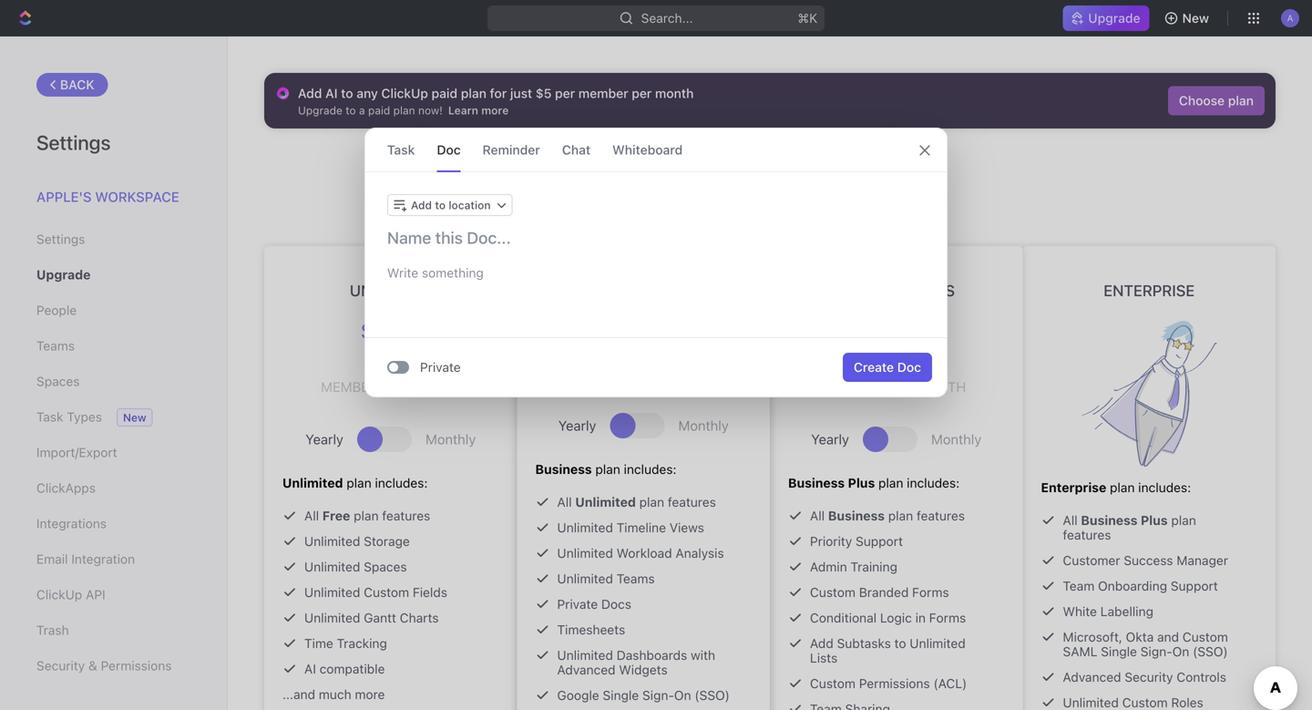 Task type: vqa. For each thing, say whether or not it's contained in the screenshot.
$ 7 member per month
yes



Task type: locate. For each thing, give the bounding box(es) containing it.
settings up apple's
[[36, 130, 111, 154]]

unlimited for unlimited
[[350, 281, 432, 299]]

0 horizontal spatial permissions
[[101, 658, 172, 673]]

...and much more
[[283, 687, 385, 702]]

plan down business plus plan includes:
[[889, 508, 914, 523]]

on up controls on the bottom of page
[[1173, 644, 1190, 659]]

business plus
[[838, 281, 955, 299]]

member
[[579, 86, 629, 101], [321, 379, 378, 395], [827, 379, 884, 395]]

0 horizontal spatial private
[[420, 360, 461, 375]]

plan up manager
[[1172, 513, 1197, 528]]

0 vertical spatial spaces
[[36, 374, 80, 389]]

1 vertical spatial more
[[355, 687, 385, 702]]

0 horizontal spatial member
[[321, 379, 378, 395]]

whiteboard
[[613, 142, 683, 157]]

(sso) down with
[[695, 688, 730, 703]]

(sso)
[[1193, 644, 1229, 659], [695, 688, 730, 703]]

1 horizontal spatial upgrade
[[639, 154, 714, 177]]

add
[[298, 86, 322, 101], [411, 199, 432, 211], [810, 636, 834, 651]]

includes: for enterprise plan includes:
[[1139, 480, 1192, 495]]

in
[[916, 610, 926, 625]]

2 horizontal spatial month
[[916, 379, 967, 395]]

task
[[387, 142, 415, 157], [36, 409, 63, 424]]

add left any
[[298, 86, 322, 101]]

doc right create
[[898, 360, 922, 375]]

includes: up all unlimited plan features
[[624, 462, 677, 477]]

upgrade link down settings link
[[36, 259, 191, 290]]

0 vertical spatial add
[[298, 86, 322, 101]]

0 vertical spatial permissions
[[101, 658, 172, 673]]

single up advanced security controls
[[1101, 644, 1138, 659]]

(acl)
[[934, 676, 968, 691]]

reminder button
[[483, 129, 540, 171]]

clickup up the trash on the bottom of the page
[[36, 587, 82, 602]]

all up customer
[[1063, 513, 1078, 528]]

all unlimited plan features
[[557, 495, 716, 510]]

location
[[449, 199, 491, 211]]

0 horizontal spatial clickup
[[36, 587, 82, 602]]

private for private docs
[[557, 597, 598, 612]]

yearly
[[559, 418, 597, 433], [306, 431, 344, 447], [812, 431, 850, 447]]

single inside microsoft, okta and custom saml single sign-on (sso)
[[1101, 644, 1138, 659]]

enterprise for enterprise plan includes:
[[1042, 480, 1107, 495]]

2 horizontal spatial upgrade
[[1089, 10, 1141, 26]]

unlimited inside unlimited dashboards with advanced widgets
[[557, 648, 613, 663]]

1 vertical spatial task
[[36, 409, 63, 424]]

1 vertical spatial ai
[[304, 661, 316, 676]]

member inside the $ 7 member per month
[[321, 379, 378, 395]]

add for add ai to any clickup paid plan for just $5 per member per month learn more
[[298, 86, 322, 101]]

to down logic
[[895, 636, 907, 651]]

ai left any
[[326, 86, 338, 101]]

private right "7"
[[420, 360, 461, 375]]

task inside "settings" element
[[36, 409, 63, 424]]

unlimited inside add subtasks to unlimited lists
[[910, 636, 966, 651]]

0 vertical spatial (sso)
[[1193, 644, 1229, 659]]

create doc
[[854, 360, 922, 375]]

private
[[420, 360, 461, 375], [557, 597, 598, 612]]

ai
[[326, 86, 338, 101], [304, 661, 316, 676]]

plus
[[917, 281, 955, 299], [848, 475, 875, 490], [1141, 513, 1168, 528]]

0 vertical spatial clickup
[[381, 86, 428, 101]]

1 horizontal spatial month
[[655, 86, 694, 101]]

1 vertical spatial add
[[411, 199, 432, 211]]

settings down apple's
[[36, 232, 85, 247]]

plan up 'timeline'
[[640, 495, 665, 510]]

1 vertical spatial (sso)
[[695, 688, 730, 703]]

plus up all business plan features
[[848, 475, 875, 490]]

1 horizontal spatial plus
[[917, 281, 955, 299]]

add left location
[[411, 199, 432, 211]]

features for all business plan features
[[917, 508, 965, 523]]

security left &
[[36, 658, 85, 673]]

month down create doc
[[916, 379, 967, 395]]

clickup api link
[[36, 579, 191, 610]]

0 horizontal spatial spaces
[[36, 374, 80, 389]]

on down with
[[675, 688, 692, 703]]

unlimited dashboards with advanced widgets
[[557, 648, 716, 677]]

0 vertical spatial upgrade link
[[1063, 5, 1150, 31]]

includes: up all business plus plan features
[[1139, 480, 1192, 495]]

1 horizontal spatial permissions
[[859, 676, 930, 691]]

0 vertical spatial single
[[1101, 644, 1138, 659]]

month inside the $ 19 member per month
[[916, 379, 967, 395]]

permissions down trash link
[[101, 658, 172, 673]]

choose plan link
[[1169, 86, 1265, 115]]

conditional
[[810, 610, 877, 625]]

features for all unlimited plan features
[[668, 495, 716, 510]]

custom
[[364, 585, 409, 600], [810, 585, 856, 600], [1183, 629, 1229, 645], [810, 676, 856, 691]]

1 $ from the left
[[361, 318, 371, 344]]

all left free
[[304, 508, 319, 523]]

white
[[1063, 604, 1098, 619]]

plan up unlimited storage
[[354, 508, 379, 523]]

single
[[1101, 644, 1138, 659], [603, 688, 639, 703]]

chat
[[562, 142, 591, 157]]

0 horizontal spatial (sso)
[[695, 688, 730, 703]]

0 horizontal spatial add
[[298, 86, 322, 101]]

security down microsoft, okta and custom saml single sign-on (sso)
[[1125, 670, 1174, 685]]

$ for 7
[[361, 318, 371, 344]]

0 horizontal spatial upgrade
[[36, 267, 91, 282]]

business up all unlimited plan features
[[536, 462, 592, 477]]

all inside all business plus plan features
[[1063, 513, 1078, 528]]

google single sign-on (sso)
[[557, 688, 730, 703]]

1 horizontal spatial teams
[[617, 571, 655, 586]]

0 vertical spatial ai
[[326, 86, 338, 101]]

time tracking
[[304, 636, 387, 651]]

apple's
[[36, 189, 92, 205]]

to inside add ai to any clickup paid plan for just $5 per member per month learn more
[[341, 86, 353, 101]]

teams down people
[[36, 338, 75, 353]]

$ inside the $ 19 member per month
[[855, 318, 865, 344]]

1 vertical spatial private
[[557, 597, 598, 612]]

workload
[[617, 546, 672, 561]]

1 horizontal spatial add
[[411, 199, 432, 211]]

business down the enterprise plan includes:
[[1082, 513, 1138, 528]]

2 horizontal spatial plus
[[1141, 513, 1168, 528]]

add for add subtasks to unlimited lists
[[810, 636, 834, 651]]

plan up all business plan features
[[879, 475, 904, 490]]

upgrade left the new button
[[1089, 10, 1141, 26]]

forms right in
[[930, 610, 967, 625]]

plan
[[461, 86, 487, 101], [1229, 93, 1254, 108], [596, 462, 621, 477], [347, 475, 372, 490], [879, 475, 904, 490], [1110, 480, 1135, 495], [640, 495, 665, 510], [354, 508, 379, 523], [889, 508, 914, 523], [1172, 513, 1197, 528]]

spaces inside "settings" element
[[36, 374, 80, 389]]

task for task
[[387, 142, 415, 157]]

1 vertical spatial spaces
[[364, 559, 407, 574]]

plus up 19
[[917, 281, 955, 299]]

1 vertical spatial enterprise
[[1042, 480, 1107, 495]]

search...
[[641, 10, 693, 26]]

includes: up all business plan features
[[907, 475, 960, 490]]

0 vertical spatial new
[[1183, 10, 1210, 26]]

0 vertical spatial on
[[1173, 644, 1190, 659]]

month right "7"
[[410, 379, 461, 395]]

on
[[1173, 644, 1190, 659], [675, 688, 692, 703]]

plan up learn
[[461, 86, 487, 101]]

add ai to any clickup paid plan for just $5 per member per month learn more
[[298, 86, 694, 117]]

new up import/export "link"
[[123, 411, 146, 424]]

1 vertical spatial clickup
[[36, 587, 82, 602]]

1 vertical spatial support
[[1171, 578, 1219, 593]]

unlimited for unlimited teams
[[557, 571, 613, 586]]

1 horizontal spatial private
[[557, 597, 598, 612]]

people link
[[36, 295, 191, 326]]

1 vertical spatial new
[[123, 411, 146, 424]]

1 horizontal spatial member
[[579, 86, 629, 101]]

month up whiteboard
[[655, 86, 694, 101]]

2 vertical spatial plus
[[1141, 513, 1168, 528]]

1 horizontal spatial task
[[387, 142, 415, 157]]

all
[[557, 495, 572, 510], [304, 508, 319, 523], [810, 508, 825, 523], [1063, 513, 1078, 528]]

dialog containing task
[[365, 128, 948, 397]]

tracking
[[337, 636, 387, 651]]

yearly up business plus plan includes:
[[812, 431, 850, 447]]

1 vertical spatial sign-
[[643, 688, 675, 703]]

spaces
[[36, 374, 80, 389], [364, 559, 407, 574]]

member inside the $ 19 member per month
[[827, 379, 884, 395]]

business up priority
[[789, 475, 845, 490]]

add inside add subtasks to unlimited lists
[[810, 636, 834, 651]]

yearly for 19
[[812, 431, 850, 447]]

$ inside the $ 7 member per month
[[361, 318, 371, 344]]

settings element
[[0, 36, 228, 710]]

0 horizontal spatial upgrade link
[[36, 259, 191, 290]]

plan right choose
[[1229, 93, 1254, 108]]

doc
[[437, 142, 461, 157], [898, 360, 922, 375]]

1 vertical spatial doc
[[898, 360, 922, 375]]

to left location
[[435, 199, 446, 211]]

2 horizontal spatial yearly
[[812, 431, 850, 447]]

0 horizontal spatial plus
[[848, 475, 875, 490]]

api
[[86, 587, 105, 602]]

plus up success
[[1141, 513, 1168, 528]]

0 vertical spatial enterprise
[[1104, 281, 1195, 299]]

member for 7
[[321, 379, 378, 395]]

member for 19
[[827, 379, 884, 395]]

1 horizontal spatial ai
[[326, 86, 338, 101]]

0 horizontal spatial security
[[36, 658, 85, 673]]

0 vertical spatial private
[[420, 360, 461, 375]]

all up priority
[[810, 508, 825, 523]]

features up the storage
[[382, 508, 431, 523]]

0 horizontal spatial advanced
[[557, 662, 616, 677]]

doc inside button
[[898, 360, 922, 375]]

onboarding
[[1099, 578, 1168, 593]]

features up views
[[668, 495, 716, 510]]

1 horizontal spatial on
[[1173, 644, 1190, 659]]

0 vertical spatial plus
[[917, 281, 955, 299]]

$ up create
[[855, 318, 865, 344]]

new button
[[1157, 4, 1221, 33]]

teams
[[36, 338, 75, 353], [617, 571, 655, 586]]

back link
[[36, 73, 108, 97]]

0 vertical spatial teams
[[36, 338, 75, 353]]

clickup
[[381, 86, 428, 101], [36, 587, 82, 602]]

plan up all business plus plan features
[[1110, 480, 1135, 495]]

0 horizontal spatial task
[[36, 409, 63, 424]]

unlimited for unlimited plan includes:
[[283, 475, 343, 490]]

add inside add ai to any clickup paid plan for just $5 per member per month learn more
[[298, 86, 322, 101]]

clickup inside add ai to any clickup paid plan for just $5 per member per month learn more
[[381, 86, 428, 101]]

to left unleash
[[718, 154, 735, 177]]

teams inside "settings" element
[[36, 338, 75, 353]]

0 horizontal spatial teams
[[36, 338, 75, 353]]

features down business plus plan includes:
[[917, 508, 965, 523]]

features inside all business plus plan features
[[1063, 527, 1112, 542]]

month inside the $ 7 member per month
[[410, 379, 461, 395]]

0 horizontal spatial yearly
[[306, 431, 344, 447]]

upgrade link left the new button
[[1063, 5, 1150, 31]]

all down business plan includes:
[[557, 495, 572, 510]]

2 $ from the left
[[855, 318, 865, 344]]

yearly up business plan includes:
[[559, 418, 597, 433]]

0 horizontal spatial single
[[603, 688, 639, 703]]

with
[[691, 648, 716, 663]]

plus for business plus plan includes:
[[848, 475, 875, 490]]

support up training
[[856, 534, 903, 549]]

2 horizontal spatial add
[[810, 636, 834, 651]]

per
[[555, 86, 575, 101], [632, 86, 652, 101], [382, 379, 407, 395], [887, 379, 913, 395]]

custom branded forms
[[810, 585, 950, 600]]

task left doc "button"
[[387, 142, 415, 157]]

private docs
[[557, 597, 632, 612]]

sign-
[[1141, 644, 1173, 659], [643, 688, 675, 703]]

1 horizontal spatial sign-
[[1141, 644, 1173, 659]]

0 horizontal spatial more
[[355, 687, 385, 702]]

unlimited for unlimited storage
[[304, 534, 360, 549]]

customer success manager
[[1063, 553, 1229, 568]]

1 vertical spatial plus
[[848, 475, 875, 490]]

support
[[856, 534, 903, 549], [1171, 578, 1219, 593]]

custom right and at bottom right
[[1183, 629, 1229, 645]]

$5
[[536, 86, 552, 101]]

unlimited for unlimited timeline views
[[557, 520, 613, 535]]

task types
[[36, 409, 102, 424]]

permissions inside "link"
[[101, 658, 172, 673]]

advanced down saml
[[1063, 670, 1122, 685]]

clickup api
[[36, 587, 105, 602]]

add inside button
[[411, 199, 432, 211]]

0 vertical spatial task
[[387, 142, 415, 157]]

security & permissions link
[[36, 650, 191, 681]]

microsoft,
[[1063, 629, 1123, 645]]

1 vertical spatial upgrade
[[639, 154, 714, 177]]

new inside button
[[1183, 10, 1210, 26]]

0 vertical spatial support
[[856, 534, 903, 549]]

support down manager
[[1171, 578, 1219, 593]]

unlimited workload analysis
[[557, 546, 724, 561]]

(sso) up controls on the bottom of page
[[1193, 644, 1229, 659]]

single down widgets
[[603, 688, 639, 703]]

business up 19
[[838, 281, 913, 299]]

training
[[851, 559, 898, 574]]

spaces down the storage
[[364, 559, 407, 574]]

sign- up advanced security controls
[[1141, 644, 1173, 659]]

for
[[490, 86, 507, 101]]

permissions down add subtasks to unlimited lists
[[859, 676, 930, 691]]

private up timesheets
[[557, 597, 598, 612]]

1 horizontal spatial single
[[1101, 644, 1138, 659]]

0 horizontal spatial month
[[410, 379, 461, 395]]

plus inside all business plus plan features
[[1141, 513, 1168, 528]]

sign- down widgets
[[643, 688, 675, 703]]

doc down learn
[[437, 142, 461, 157]]

0 vertical spatial settings
[[36, 130, 111, 154]]

yearly for 7
[[306, 431, 344, 447]]

spaces up task types
[[36, 374, 80, 389]]

0 horizontal spatial $
[[361, 318, 371, 344]]

sign- inside microsoft, okta and custom saml single sign-on (sso)
[[1141, 644, 1173, 659]]

yearly up unlimited plan includes: at the bottom of the page
[[306, 431, 344, 447]]

upgrade up name this doc... field
[[639, 154, 714, 177]]

spaces link
[[36, 366, 191, 397]]

unlimited teams
[[557, 571, 655, 586]]

white labelling
[[1063, 604, 1154, 619]]

more down for
[[482, 104, 509, 117]]

includes:
[[624, 462, 677, 477], [375, 475, 428, 490], [907, 475, 960, 490], [1139, 480, 1192, 495]]

ai down time
[[304, 661, 316, 676]]

includes: up all free plan features
[[375, 475, 428, 490]]

0 vertical spatial more
[[482, 104, 509, 117]]

analysis
[[676, 546, 724, 561]]

0 vertical spatial sign-
[[1141, 644, 1173, 659]]

choose
[[1180, 93, 1225, 108]]

plan up all free plan features
[[347, 475, 372, 490]]

2 vertical spatial add
[[810, 636, 834, 651]]

to left any
[[341, 86, 353, 101]]

task left the types
[[36, 409, 63, 424]]

teams down unlimited workload analysis
[[617, 571, 655, 586]]

features up customer
[[1063, 527, 1112, 542]]

advanced up google
[[557, 662, 616, 677]]

2 horizontal spatial member
[[827, 379, 884, 395]]

1 horizontal spatial new
[[1183, 10, 1210, 26]]

business up priority support
[[829, 508, 885, 523]]

new up choose
[[1183, 10, 1210, 26]]

1 horizontal spatial $
[[855, 318, 865, 344]]

clickup right any
[[381, 86, 428, 101]]

$ left "7"
[[361, 318, 371, 344]]

1 vertical spatial on
[[675, 688, 692, 703]]

1 horizontal spatial more
[[482, 104, 509, 117]]

forms up in
[[913, 585, 950, 600]]

more down compatible
[[355, 687, 385, 702]]

dialog
[[365, 128, 948, 397]]

features for all free plan features
[[382, 508, 431, 523]]

1 horizontal spatial (sso)
[[1193, 644, 1229, 659]]

unlimited for unlimited gantt charts
[[304, 610, 360, 625]]

1 horizontal spatial doc
[[898, 360, 922, 375]]

upgrade inside "settings" element
[[36, 267, 91, 282]]

upgrade link
[[1063, 5, 1150, 31], [36, 259, 191, 290]]

upgrade up people
[[36, 267, 91, 282]]

add down conditional
[[810, 636, 834, 651]]

0 horizontal spatial new
[[123, 411, 146, 424]]

learn
[[448, 104, 479, 117]]

more
[[482, 104, 509, 117], [355, 687, 385, 702]]

free
[[323, 508, 350, 523]]

subtasks
[[837, 636, 891, 651]]

unlimited for unlimited dashboards with advanced widgets
[[557, 648, 613, 663]]

1 horizontal spatial clickup
[[381, 86, 428, 101]]

upgrade for upgrade link to the bottom
[[36, 267, 91, 282]]

any
[[357, 86, 378, 101]]



Task type: describe. For each thing, give the bounding box(es) containing it.
saml
[[1063, 644, 1098, 659]]

unlimited plan includes:
[[283, 475, 428, 490]]

unlimited for unlimited custom fields
[[304, 585, 360, 600]]

1 horizontal spatial advanced
[[1063, 670, 1122, 685]]

clickup inside "settings" element
[[36, 587, 82, 602]]

business for business plan includes:
[[536, 462, 592, 477]]

security inside "link"
[[36, 658, 85, 673]]

on inside microsoft, okta and custom saml single sign-on (sso)
[[1173, 644, 1190, 659]]

all for all business plan features
[[810, 508, 825, 523]]

back
[[60, 77, 95, 92]]

all business plus plan features
[[1063, 513, 1197, 542]]

unleash
[[739, 154, 806, 177]]

advanced inside unlimited dashboards with advanced widgets
[[557, 662, 616, 677]]

add for add to location
[[411, 199, 432, 211]]

$ 19 member per month
[[827, 311, 967, 395]]

much
[[319, 687, 352, 702]]

create
[[854, 360, 894, 375]]

plan up all unlimited plan features
[[596, 462, 621, 477]]

all for all free plan features
[[304, 508, 319, 523]]

google
[[557, 688, 600, 703]]

business for business plus
[[838, 281, 913, 299]]

plan inside "link"
[[1229, 93, 1254, 108]]

0 horizontal spatial sign-
[[643, 688, 675, 703]]

team onboarding support
[[1063, 578, 1219, 593]]

unlimited for unlimited spaces
[[304, 559, 360, 574]]

unlimited custom fields
[[304, 585, 448, 600]]

add to location
[[411, 199, 491, 211]]

create doc button
[[843, 353, 933, 382]]

to inside add subtasks to unlimited lists
[[895, 636, 907, 651]]

0 vertical spatial upgrade
[[1089, 10, 1141, 26]]

doc button
[[437, 129, 461, 171]]

custom inside microsoft, okta and custom saml single sign-on (sso)
[[1183, 629, 1229, 645]]

paid
[[432, 86, 458, 101]]

whiteboard button
[[613, 129, 683, 171]]

storage
[[364, 534, 410, 549]]

okta
[[1126, 629, 1154, 645]]

1 horizontal spatial upgrade link
[[1063, 5, 1150, 31]]

1 vertical spatial teams
[[617, 571, 655, 586]]

admin training
[[810, 559, 898, 574]]

integrations
[[36, 516, 107, 531]]

12
[[616, 297, 672, 370]]

integrations link
[[36, 508, 191, 539]]

enterprise image
[[1082, 321, 1217, 467]]

1 vertical spatial single
[[603, 688, 639, 703]]

1 horizontal spatial security
[[1125, 670, 1174, 685]]

choose plan
[[1180, 93, 1254, 108]]

widgets
[[619, 662, 668, 677]]

business inside all business plus plan features
[[1082, 513, 1138, 528]]

month inside add ai to any clickup paid plan for just $5 per member per month learn more
[[655, 86, 694, 101]]

apple's workspace
[[36, 189, 179, 205]]

member inside add ai to any clickup paid plan for just $5 per member per month learn more
[[579, 86, 629, 101]]

...and
[[283, 687, 315, 702]]

includes: for unlimited plan includes:
[[375, 475, 428, 490]]

logic
[[881, 610, 912, 625]]

all free plan features
[[304, 508, 431, 523]]

new inside "settings" element
[[123, 411, 146, 424]]

custom down lists
[[810, 676, 856, 691]]

just
[[510, 86, 533, 101]]

0 horizontal spatial on
[[675, 688, 692, 703]]

time
[[304, 636, 333, 651]]

2 settings from the top
[[36, 232, 85, 247]]

unlimited spaces
[[304, 559, 407, 574]]

people
[[36, 303, 77, 318]]

1 settings from the top
[[36, 130, 111, 154]]

compatible
[[320, 661, 385, 676]]

1 vertical spatial forms
[[930, 610, 967, 625]]

custom down admin
[[810, 585, 856, 600]]

0 horizontal spatial support
[[856, 534, 903, 549]]

unlimited for unlimited workload analysis
[[557, 546, 613, 561]]

views
[[670, 520, 705, 535]]

charts
[[400, 610, 439, 625]]

dashboards
[[617, 648, 688, 663]]

clickapps link
[[36, 473, 191, 504]]

19
[[867, 311, 927, 384]]

gantt
[[364, 610, 396, 625]]

team
[[1063, 578, 1095, 593]]

Name this Doc... field
[[366, 227, 947, 249]]

business plus plan includes:
[[789, 475, 960, 490]]

month for 7
[[410, 379, 461, 395]]

plan inside all business plus plan features
[[1172, 513, 1197, 528]]

⌘k
[[798, 10, 818, 26]]

per inside the $ 7 member per month
[[382, 379, 407, 395]]

security & permissions
[[36, 658, 172, 673]]

controls
[[1177, 670, 1227, 685]]

microsoft, okta and custom saml single sign-on (sso)
[[1063, 629, 1229, 659]]

ai compatible
[[304, 661, 385, 676]]

lists
[[810, 650, 838, 665]]

clickapps
[[36, 480, 96, 495]]

custom up gantt
[[364, 585, 409, 600]]

priority support
[[810, 534, 903, 549]]

ai inside add ai to any clickup paid plan for just $5 per member per month learn more
[[326, 86, 338, 101]]

more inside add ai to any clickup paid plan for just $5 per member per month learn more
[[482, 104, 509, 117]]

integration
[[71, 552, 135, 567]]

docs
[[602, 597, 632, 612]]

unlimited timeline views
[[557, 520, 705, 535]]

email
[[36, 552, 68, 567]]

import/export
[[36, 445, 117, 460]]

7
[[375, 311, 406, 384]]

enterprise for enterprise
[[1104, 281, 1195, 299]]

labelling
[[1101, 604, 1154, 619]]

settings link
[[36, 224, 191, 255]]

0 horizontal spatial ai
[[304, 661, 316, 676]]

teams link
[[36, 330, 191, 361]]

$ 7 member per month
[[321, 311, 461, 395]]

admin
[[810, 559, 848, 574]]

email integration link
[[36, 544, 191, 575]]

and
[[1158, 629, 1180, 645]]

0 vertical spatial forms
[[913, 585, 950, 600]]

task for task types
[[36, 409, 63, 424]]

month for 19
[[916, 379, 967, 395]]

1 horizontal spatial support
[[1171, 578, 1219, 593]]

per inside the $ 19 member per month
[[887, 379, 913, 395]]

(sso) inside microsoft, okta and custom saml single sign-on (sso)
[[1193, 644, 1229, 659]]

1 horizontal spatial yearly
[[559, 418, 597, 433]]

trash link
[[36, 615, 191, 646]]

upgrade to unleash everything
[[639, 154, 902, 177]]

plan inside add ai to any clickup paid plan for just $5 per member per month learn more
[[461, 86, 487, 101]]

priority
[[810, 534, 853, 549]]

trash
[[36, 623, 69, 638]]

manager
[[1177, 553, 1229, 568]]

0 horizontal spatial doc
[[437, 142, 461, 157]]

1 vertical spatial upgrade link
[[36, 259, 191, 290]]

to inside button
[[435, 199, 446, 211]]

upgrade for upgrade to unleash everything
[[639, 154, 714, 177]]

plus for business plus
[[917, 281, 955, 299]]

enterprise plan includes:
[[1042, 480, 1192, 495]]

import/export link
[[36, 437, 191, 468]]

all for all business plus plan features
[[1063, 513, 1078, 528]]

$ for 19
[[855, 318, 865, 344]]

add to location button
[[387, 194, 513, 216]]

all for all unlimited plan features
[[557, 495, 572, 510]]

chat button
[[562, 129, 591, 171]]

business for business plus plan includes:
[[789, 475, 845, 490]]

includes: for business plan includes:
[[624, 462, 677, 477]]

1 vertical spatial permissions
[[859, 676, 930, 691]]

custom permissions (acl)
[[810, 676, 968, 691]]

add subtasks to unlimited lists
[[810, 636, 966, 665]]

1 horizontal spatial spaces
[[364, 559, 407, 574]]

private for private
[[420, 360, 461, 375]]



